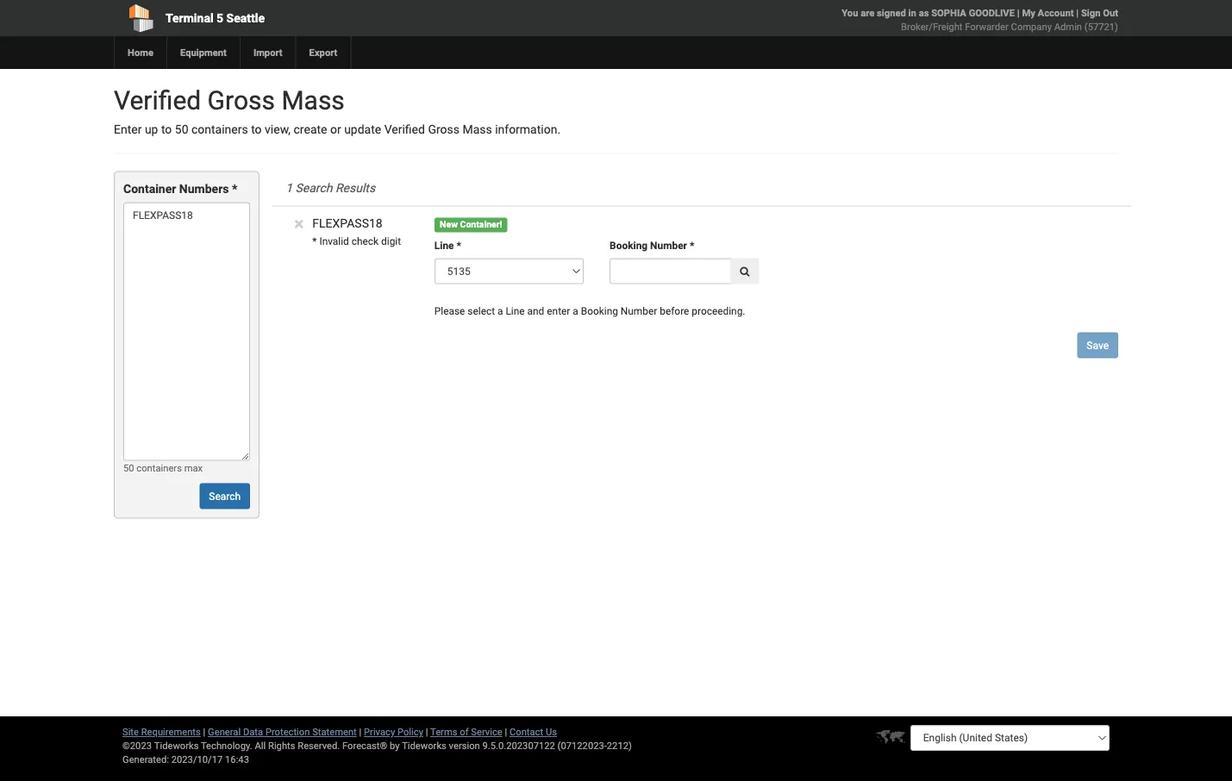 Task type: vqa. For each thing, say whether or not it's contained in the screenshot.
Privacy
yes



Task type: describe. For each thing, give the bounding box(es) containing it.
general
[[208, 727, 241, 738]]

search image
[[740, 266, 750, 276]]

numbers
[[179, 182, 229, 196]]

are
[[861, 7, 875, 19]]

line *
[[434, 240, 461, 252]]

50 inside verified gross mass enter up to 50 containers to view, create or update verified gross mass information.
[[175, 122, 188, 137]]

seattle
[[226, 11, 265, 25]]

| left general
[[203, 727, 206, 738]]

service
[[471, 727, 502, 738]]

rights
[[268, 740, 295, 752]]

my
[[1022, 7, 1035, 19]]

0 vertical spatial booking
[[610, 240, 648, 252]]

export link
[[295, 36, 350, 69]]

information.
[[495, 122, 561, 137]]

search button
[[199, 483, 250, 509]]

please select a line and enter a booking number before proceeding.
[[434, 305, 745, 317]]

©2023 tideworks
[[122, 740, 199, 752]]

site requirements link
[[122, 727, 201, 738]]

booking number *
[[610, 240, 694, 252]]

5
[[217, 11, 223, 25]]

terminal 5 seattle link
[[114, 0, 517, 36]]

1 horizontal spatial search
[[295, 181, 332, 195]]

privacy policy link
[[364, 727, 423, 738]]

version
[[449, 740, 480, 752]]

tideworks
[[402, 740, 447, 752]]

proceeding.
[[692, 305, 745, 317]]

requirements
[[141, 727, 201, 738]]

new
[[440, 219, 458, 230]]

contact us link
[[510, 727, 557, 738]]

view,
[[265, 122, 291, 137]]

of
[[460, 727, 469, 738]]

16:43
[[225, 754, 249, 765]]

0 horizontal spatial mass
[[281, 85, 345, 116]]

terms
[[430, 727, 457, 738]]

container
[[123, 182, 176, 196]]

× button
[[294, 213, 304, 234]]

statement
[[312, 727, 357, 738]]

Booking Number * text field
[[610, 258, 731, 284]]

equipment link
[[166, 36, 240, 69]]

signed
[[877, 7, 906, 19]]

containers inside 50 containers max search
[[137, 462, 182, 473]]

protection
[[265, 727, 310, 738]]

equipment
[[180, 47, 227, 58]]

0 horizontal spatial line
[[434, 240, 454, 252]]

sign
[[1081, 7, 1101, 19]]

×
[[294, 213, 304, 234]]

digit
[[381, 235, 401, 247]]

general data protection statement link
[[208, 727, 357, 738]]

company
[[1011, 21, 1052, 32]]

9.5.0.202307122
[[482, 740, 555, 752]]

all
[[255, 740, 266, 752]]

select
[[468, 305, 495, 317]]

1 vertical spatial line
[[506, 305, 525, 317]]

| left my
[[1017, 7, 1020, 19]]

contact
[[510, 727, 543, 738]]

new container!
[[440, 219, 502, 230]]

1 vertical spatial booking
[[581, 305, 618, 317]]

privacy
[[364, 727, 395, 738]]

container numbers *
[[123, 182, 237, 196]]

2 a from the left
[[573, 305, 578, 317]]

as
[[919, 7, 929, 19]]

1 horizontal spatial verified
[[384, 122, 425, 137]]

50 containers max search
[[123, 462, 241, 502]]

container!
[[460, 219, 502, 230]]

export
[[309, 47, 338, 58]]

sign out link
[[1081, 7, 1118, 19]]

save
[[1087, 339, 1109, 351]]

forwarder
[[965, 21, 1009, 32]]

0 vertical spatial number
[[650, 240, 687, 252]]

data
[[243, 727, 263, 738]]

broker/freight
[[901, 21, 963, 32]]

you are signed in as sophia goodlive | my account | sign out broker/freight forwarder company admin (57721)
[[842, 7, 1118, 32]]

1 to from the left
[[161, 122, 172, 137]]

(07122023-
[[558, 740, 607, 752]]

enter
[[547, 305, 570, 317]]

up
[[145, 122, 158, 137]]



Task type: locate. For each thing, give the bounding box(es) containing it.
import
[[253, 47, 283, 58]]

flexpass18
[[312, 216, 383, 231]]

1 vertical spatial verified
[[384, 122, 425, 137]]

| up 9.5.0.202307122 at bottom
[[505, 727, 507, 738]]

containers
[[191, 122, 248, 137], [137, 462, 182, 473]]

invalid
[[319, 235, 349, 247]]

Container Numbers * text field
[[123, 202, 250, 461]]

import link
[[240, 36, 295, 69]]

2 to from the left
[[251, 122, 262, 137]]

containers inside verified gross mass enter up to 50 containers to view, create or update verified gross mass information.
[[191, 122, 248, 137]]

verified up up
[[114, 85, 201, 116]]

terms of service link
[[430, 727, 502, 738]]

gross
[[207, 85, 275, 116], [428, 122, 460, 137]]

0 horizontal spatial verified
[[114, 85, 201, 116]]

* for ×
[[312, 235, 317, 247]]

1 horizontal spatial line
[[506, 305, 525, 317]]

* inside × flexpass18 * invalid check digit
[[312, 235, 317, 247]]

1 vertical spatial 50
[[123, 462, 134, 473]]

1 search results
[[286, 181, 375, 195]]

* left invalid
[[312, 235, 317, 247]]

line left and
[[506, 305, 525, 317]]

and
[[527, 305, 544, 317]]

forecast®
[[342, 740, 387, 752]]

home link
[[114, 36, 166, 69]]

2023/10/17
[[171, 754, 223, 765]]

to left view,
[[251, 122, 262, 137]]

| up tideworks
[[426, 727, 428, 738]]

update
[[344, 122, 381, 137]]

a right select
[[498, 305, 503, 317]]

2212)
[[607, 740, 632, 752]]

admin
[[1054, 21, 1082, 32]]

verified right update
[[384, 122, 425, 137]]

policy
[[398, 727, 423, 738]]

search
[[295, 181, 332, 195], [209, 490, 241, 502]]

booking up booking number * text field
[[610, 240, 648, 252]]

|
[[1017, 7, 1020, 19], [1076, 7, 1079, 19], [203, 727, 206, 738], [359, 727, 362, 738], [426, 727, 428, 738], [505, 727, 507, 738]]

1 horizontal spatial a
[[573, 305, 578, 317]]

× flexpass18 * invalid check digit
[[294, 213, 401, 247]]

number
[[650, 240, 687, 252], [621, 305, 657, 317]]

mass up create
[[281, 85, 345, 116]]

to right up
[[161, 122, 172, 137]]

0 horizontal spatial to
[[161, 122, 172, 137]]

in
[[909, 7, 917, 19]]

0 vertical spatial containers
[[191, 122, 248, 137]]

verified gross mass enter up to 50 containers to view, create or update verified gross mass information.
[[114, 85, 561, 137]]

mass left information.
[[463, 122, 492, 137]]

generated:
[[122, 754, 169, 765]]

us
[[546, 727, 557, 738]]

1
[[286, 181, 292, 195]]

1 horizontal spatial to
[[251, 122, 262, 137]]

0 vertical spatial 50
[[175, 122, 188, 137]]

*
[[232, 182, 237, 196], [312, 235, 317, 247], [457, 240, 461, 252], [690, 240, 694, 252]]

save button
[[1077, 332, 1118, 358]]

1 vertical spatial mass
[[463, 122, 492, 137]]

gross up view,
[[207, 85, 275, 116]]

50 right up
[[175, 122, 188, 137]]

reserved.
[[298, 740, 340, 752]]

* down new
[[457, 240, 461, 252]]

create
[[294, 122, 327, 137]]

check
[[352, 235, 379, 247]]

terminal 5 seattle
[[166, 11, 265, 25]]

search inside 50 containers max search
[[209, 490, 241, 502]]

terminal
[[166, 11, 214, 25]]

1 vertical spatial number
[[621, 305, 657, 317]]

1 horizontal spatial containers
[[191, 122, 248, 137]]

number left before
[[621, 305, 657, 317]]

site
[[122, 727, 139, 738]]

please
[[434, 305, 465, 317]]

0 vertical spatial mass
[[281, 85, 345, 116]]

0 horizontal spatial gross
[[207, 85, 275, 116]]

booking
[[610, 240, 648, 252], [581, 305, 618, 317]]

to
[[161, 122, 172, 137], [251, 122, 262, 137]]

50 inside 50 containers max search
[[123, 462, 134, 473]]

1 vertical spatial gross
[[428, 122, 460, 137]]

0 vertical spatial line
[[434, 240, 454, 252]]

line
[[434, 240, 454, 252], [506, 305, 525, 317]]

home
[[128, 47, 153, 58]]

sophia
[[931, 7, 967, 19]]

mass
[[281, 85, 345, 116], [463, 122, 492, 137]]

my account link
[[1022, 7, 1074, 19]]

1 horizontal spatial gross
[[428, 122, 460, 137]]

enter
[[114, 122, 142, 137]]

containers left max
[[137, 462, 182, 473]]

1 horizontal spatial mass
[[463, 122, 492, 137]]

0 vertical spatial search
[[295, 181, 332, 195]]

max
[[184, 462, 203, 473]]

gross right update
[[428, 122, 460, 137]]

before
[[660, 305, 689, 317]]

* right numbers
[[232, 182, 237, 196]]

results
[[335, 181, 375, 195]]

| left sign
[[1076, 7, 1079, 19]]

* for booking
[[690, 240, 694, 252]]

* for container
[[232, 182, 237, 196]]

0 horizontal spatial containers
[[137, 462, 182, 473]]

out
[[1103, 7, 1118, 19]]

(57721)
[[1085, 21, 1118, 32]]

or
[[330, 122, 341, 137]]

0 vertical spatial gross
[[207, 85, 275, 116]]

technology.
[[201, 740, 252, 752]]

a right enter
[[573, 305, 578, 317]]

50 left max
[[123, 462, 134, 473]]

goodlive
[[969, 7, 1015, 19]]

line down new
[[434, 240, 454, 252]]

by
[[390, 740, 400, 752]]

0 horizontal spatial search
[[209, 490, 241, 502]]

account
[[1038, 7, 1074, 19]]

0 horizontal spatial a
[[498, 305, 503, 317]]

you
[[842, 7, 858, 19]]

a
[[498, 305, 503, 317], [573, 305, 578, 317]]

number up booking number * text field
[[650, 240, 687, 252]]

1 a from the left
[[498, 305, 503, 317]]

1 horizontal spatial 50
[[175, 122, 188, 137]]

site requirements | general data protection statement | privacy policy | terms of service | contact us ©2023 tideworks technology. all rights reserved. forecast® by tideworks version 9.5.0.202307122 (07122023-2212) generated: 2023/10/17 16:43
[[122, 727, 632, 765]]

containers left view,
[[191, 122, 248, 137]]

| up forecast®
[[359, 727, 362, 738]]

0 horizontal spatial 50
[[123, 462, 134, 473]]

1 vertical spatial containers
[[137, 462, 182, 473]]

booking right enter
[[581, 305, 618, 317]]

0 vertical spatial verified
[[114, 85, 201, 116]]

1 vertical spatial search
[[209, 490, 241, 502]]

* up booking number * text field
[[690, 240, 694, 252]]



